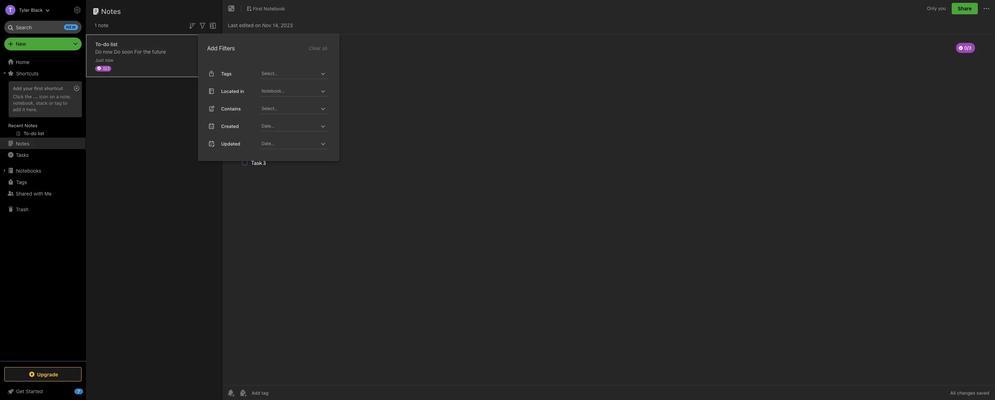 Task type: locate. For each thing, give the bounding box(es) containing it.
first
[[34, 86, 43, 91]]

date… down date… field
[[262, 141, 275, 146]]

0 vertical spatial notes
[[101, 7, 121, 15]]

2  input text field from the top
[[261, 86, 319, 96]]

the right for
[[143, 49, 151, 55]]

changes
[[958, 391, 976, 396]]

add
[[207, 45, 218, 51], [13, 86, 22, 91]]

on left a
[[50, 94, 55, 100]]

stack
[[36, 100, 48, 106]]

notes
[[101, 7, 121, 15], [25, 123, 37, 129], [16, 141, 29, 147]]

your
[[23, 86, 33, 91]]

 Date picker field
[[260, 139, 335, 149]]

filters
[[219, 45, 235, 51]]

1
[[95, 22, 97, 28]]

do
[[95, 49, 102, 55], [114, 49, 120, 55]]

tree
[[0, 56, 86, 361]]

0 horizontal spatial tags
[[16, 179, 27, 185]]

notebook
[[264, 6, 285, 11]]

1 vertical spatial add
[[13, 86, 22, 91]]

tags
[[221, 71, 232, 76], [16, 179, 27, 185]]

more actions image
[[983, 4, 991, 13]]

0 horizontal spatial on
[[50, 94, 55, 100]]

Note Editor text field
[[222, 34, 996, 386]]

add left filters
[[207, 45, 218, 51]]

1 vertical spatial  input text field
[[261, 86, 319, 96]]

located in
[[221, 88, 244, 94]]

recent
[[8, 123, 23, 129]]

add up "click"
[[13, 86, 22, 91]]

add filters
[[207, 45, 235, 51]]

0 vertical spatial on
[[255, 22, 261, 28]]

the left ...
[[25, 94, 32, 100]]

home
[[16, 59, 29, 65]]

future
[[152, 49, 166, 55]]

now down to-do list
[[103, 49, 113, 55]]

Tags field
[[260, 69, 328, 79]]

the
[[143, 49, 151, 55], [25, 94, 32, 100]]

date…
[[262, 123, 275, 129], [262, 141, 275, 146]]

do
[[103, 41, 109, 47]]

shared with me
[[16, 191, 52, 197]]

View options field
[[207, 21, 217, 30]]

only you
[[928, 5, 947, 11]]

here.
[[26, 107, 37, 112]]

1 vertical spatial date…
[[262, 141, 275, 146]]

notes up note
[[101, 7, 121, 15]]

 input text field for located in
[[261, 86, 319, 96]]

1 date… from the top
[[262, 123, 275, 129]]

group containing add your first shortcut
[[0, 79, 86, 141]]

notes up tasks
[[16, 141, 29, 147]]

1 horizontal spatial do
[[114, 49, 120, 55]]

on
[[255, 22, 261, 28], [50, 94, 55, 100]]

trash link
[[0, 204, 86, 215]]

just
[[95, 57, 104, 63]]

first notebook button
[[244, 4, 288, 14]]

click the ...
[[13, 94, 38, 100]]

do down to-
[[95, 49, 102, 55]]

add inside group
[[13, 86, 22, 91]]

shared with me link
[[0, 188, 86, 199]]

1 vertical spatial now
[[105, 57, 113, 63]]

 input text field up  input text box at left top
[[261, 86, 319, 96]]

2 date… from the top
[[262, 141, 275, 146]]

date… down  input text box at left top
[[262, 123, 275, 129]]

add
[[13, 107, 21, 112]]

0 horizontal spatial the
[[25, 94, 32, 100]]

expand note image
[[227, 4, 236, 13]]

0 vertical spatial date…
[[262, 123, 275, 129]]

More actions field
[[983, 3, 991, 14]]

recent notes
[[8, 123, 37, 129]]

shared
[[16, 191, 32, 197]]

tags up located
[[221, 71, 232, 76]]

0 horizontal spatial add
[[13, 86, 22, 91]]

to-
[[95, 41, 103, 47]]

 input text field
[[261, 69, 319, 79], [261, 86, 319, 96]]

date… inside field
[[262, 123, 275, 129]]

1 horizontal spatial the
[[143, 49, 151, 55]]

shortcut
[[44, 86, 63, 91]]

add your first shortcut
[[13, 86, 63, 91]]

1  input text field from the top
[[261, 69, 319, 79]]

notebook,
[[13, 100, 35, 106]]

now for just
[[105, 57, 113, 63]]

add a reminder image
[[227, 389, 235, 398]]

for
[[134, 49, 142, 55]]

home link
[[0, 56, 86, 68]]

0 horizontal spatial do
[[95, 49, 102, 55]]

7
[[78, 390, 80, 394]]

clear all button
[[308, 44, 328, 53]]

1 horizontal spatial on
[[255, 22, 261, 28]]

 input text field up 'located in' field
[[261, 69, 319, 79]]

group inside tree
[[0, 79, 86, 141]]

1 vertical spatial the
[[25, 94, 32, 100]]

0 vertical spatial now
[[103, 49, 113, 55]]

0 vertical spatial tags
[[221, 71, 232, 76]]

on left nov
[[255, 22, 261, 28]]

icon on a note, notebook, stack or tag to add it here.
[[13, 94, 71, 112]]

1 horizontal spatial add
[[207, 45, 218, 51]]

first
[[253, 6, 263, 11]]

0 vertical spatial add
[[207, 45, 218, 51]]

Add filters field
[[198, 21, 207, 30]]

now for do
[[103, 49, 113, 55]]

do now do soon for the future
[[95, 49, 166, 55]]

settings image
[[73, 6, 82, 14]]

tags up shared
[[16, 179, 27, 185]]

saved
[[977, 391, 990, 396]]

shortcuts button
[[0, 68, 86, 79]]

it
[[22, 107, 25, 112]]

date… inside  date picker field
[[262, 141, 275, 146]]

tooltip
[[173, 4, 212, 19]]

0 vertical spatial  input text field
[[261, 69, 319, 79]]

1 vertical spatial on
[[50, 94, 55, 100]]

notes right recent
[[25, 123, 37, 129]]

2 vertical spatial notes
[[16, 141, 29, 147]]

or
[[49, 100, 53, 106]]

to
[[63, 100, 67, 106]]

 input text field inside 'located in' field
[[261, 86, 319, 96]]

now up 0/3 at the left
[[105, 57, 113, 63]]

first notebook
[[253, 6, 285, 11]]

 input text field inside tags field
[[261, 69, 319, 79]]

0 vertical spatial the
[[143, 49, 151, 55]]

shortcuts
[[16, 70, 39, 76]]

group
[[0, 79, 86, 141]]

black
[[31, 7, 43, 13]]

tasks
[[16, 152, 29, 158]]

now
[[103, 49, 113, 55], [105, 57, 113, 63]]

located
[[221, 88, 239, 94]]

do down list
[[114, 49, 120, 55]]

1 vertical spatial tags
[[16, 179, 27, 185]]

tyler black
[[19, 7, 43, 13]]



Task type: describe. For each thing, give the bounding box(es) containing it.
tasks button
[[0, 149, 86, 161]]

upgrade
[[37, 372, 58, 378]]

in
[[240, 88, 244, 94]]

1 note
[[95, 22, 108, 28]]

new search field
[[9, 21, 78, 34]]

 input text field for tags
[[261, 69, 319, 79]]

1 do from the left
[[95, 49, 102, 55]]

Add tag field
[[251, 390, 305, 397]]

just now
[[95, 57, 113, 63]]

date… for updated
[[262, 141, 275, 146]]

get
[[16, 389, 24, 395]]

2 do from the left
[[114, 49, 120, 55]]

on inside note window element
[[255, 22, 261, 28]]

clear
[[309, 45, 321, 51]]

a
[[56, 94, 59, 100]]

add for add filters
[[207, 45, 218, 51]]

1 vertical spatial notes
[[25, 123, 37, 129]]

all
[[951, 391, 956, 396]]

 input text field
[[261, 104, 319, 114]]

only
[[928, 5, 937, 11]]

click to collapse image
[[83, 387, 89, 396]]

Sort options field
[[188, 21, 197, 30]]

me
[[44, 191, 52, 197]]

note
[[98, 22, 108, 28]]

tyler
[[19, 7, 30, 13]]

updated
[[221, 141, 240, 147]]

...
[[33, 94, 38, 100]]

14,
[[273, 22, 279, 28]]

soon
[[122, 49, 133, 55]]

Search text field
[[9, 21, 77, 34]]

Account field
[[0, 3, 50, 17]]

share button
[[952, 3, 978, 14]]

last
[[228, 22, 238, 28]]

Contains field
[[260, 104, 328, 114]]

last edited on nov 14, 2023
[[228, 22, 293, 28]]

expand notebooks image
[[2, 168, 8, 174]]

notebooks
[[16, 168, 41, 174]]

add filters image
[[198, 21, 207, 30]]

new button
[[4, 38, 82, 50]]

started
[[26, 389, 43, 395]]

contains
[[221, 106, 241, 112]]

1 horizontal spatial tags
[[221, 71, 232, 76]]

tree containing home
[[0, 56, 86, 361]]

add tag image
[[239, 389, 247, 398]]

new
[[16, 41, 26, 47]]

list
[[111, 41, 118, 47]]

all
[[322, 45, 328, 51]]

click
[[13, 94, 24, 100]]

new
[[66, 25, 76, 29]]

with
[[33, 191, 43, 197]]

tags inside tags button
[[16, 179, 27, 185]]

clear all
[[309, 45, 328, 51]]

date… for created
[[262, 123, 275, 129]]

tag
[[55, 100, 62, 106]]

upgrade button
[[4, 368, 82, 382]]

0/3
[[103, 66, 110, 71]]

on inside icon on a note, notebook, stack or tag to add it here.
[[50, 94, 55, 100]]

note window element
[[222, 0, 996, 401]]

tags button
[[0, 176, 86, 188]]

Help and Learning task checklist field
[[0, 386, 86, 398]]

2023
[[281, 22, 293, 28]]

the inside group
[[25, 94, 32, 100]]

to-do list
[[95, 41, 118, 47]]

trash
[[16, 206, 29, 212]]

icon
[[39, 94, 48, 100]]

 Date picker field
[[260, 121, 335, 132]]

get started
[[16, 389, 43, 395]]

notes link
[[0, 138, 86, 149]]

created
[[221, 123, 239, 129]]

note,
[[60, 94, 71, 100]]

add for add your first shortcut
[[13, 86, 22, 91]]

share
[[958, 5, 972, 11]]

all changes saved
[[951, 391, 990, 396]]

Located in field
[[260, 86, 328, 97]]

edited
[[239, 22, 254, 28]]

notebooks link
[[0, 165, 86, 176]]

nov
[[262, 22, 271, 28]]

you
[[939, 5, 947, 11]]



Task type: vqa. For each thing, say whether or not it's contained in the screenshot.
5 notes
no



